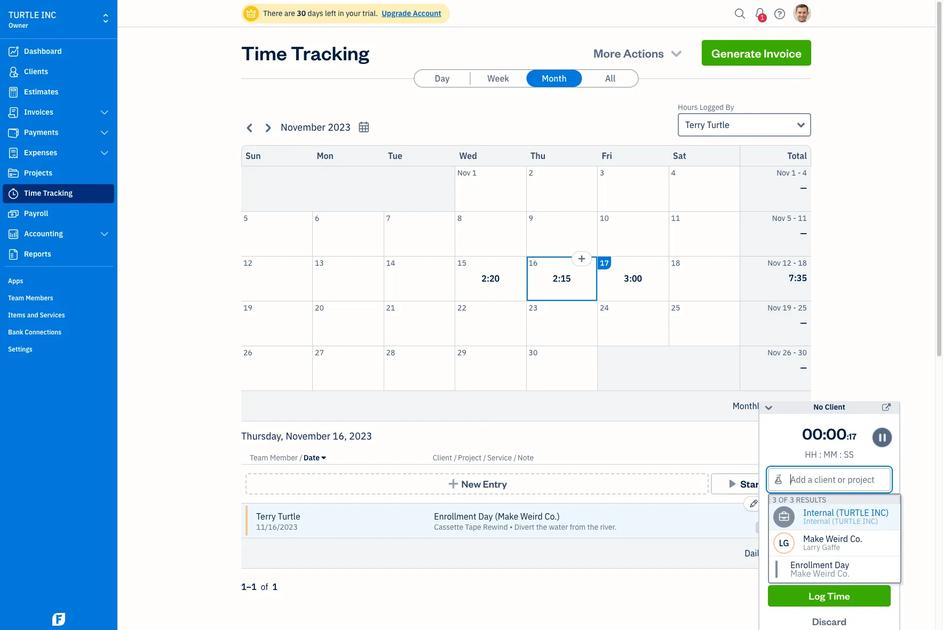 Task type: vqa. For each thing, say whether or not it's contained in the screenshot.
'Income' within the See which payments make up Invoice Income on your P&L report.
no



Task type: describe. For each thing, give the bounding box(es) containing it.
service link
[[488, 454, 514, 463]]

(
[[495, 512, 498, 522]]

all link
[[583, 70, 639, 87]]

14
[[386, 258, 395, 268]]

1 internal from the top
[[804, 508, 835, 519]]

: left ss
[[840, 450, 843, 460]]

dashboard image
[[7, 46, 20, 57]]

open in new window image
[[883, 402, 892, 415]]

bank connections
[[8, 329, 62, 337]]

dashboard
[[24, 46, 62, 56]]

20
[[315, 303, 324, 313]]

expenses
[[24, 148, 57, 158]]

divert
[[515, 523, 535, 533]]

team members
[[8, 294, 53, 302]]

2:15 for 2:15
[[553, 273, 571, 284]]

thursday,
[[241, 431, 284, 443]]

: down billable
[[785, 549, 788, 559]]

chevron large down image for expenses
[[100, 149, 110, 158]]

nov for nov 12 - 18 7:35
[[768, 258, 781, 268]]

pause timer image
[[876, 432, 891, 445]]

1 right 1–1 at the left bottom of the page
[[273, 582, 278, 593]]

actions
[[624, 45, 665, 60]]

0 vertical spatial day
[[435, 73, 450, 84]]

account
[[413, 9, 442, 18]]

1 vertical spatial november
[[286, 431, 331, 443]]

non-
[[761, 523, 777, 533]]

sun
[[246, 151, 261, 161]]

estimate image
[[7, 87, 20, 98]]

7
[[386, 213, 391, 223]]

30 inside button
[[529, 348, 538, 358]]

discard button
[[769, 612, 892, 631]]

nov 1 - 4 —
[[777, 168, 808, 193]]

weird inside enrollment day make weird co.
[[814, 569, 836, 580]]

members
[[26, 294, 53, 302]]

payments link
[[3, 123, 114, 143]]

7 button
[[384, 212, 455, 256]]

1 horizontal spatial time tracking
[[241, 40, 369, 65]]

nov 19 - 25 —
[[768, 303, 808, 328]]

main element
[[0, 0, 144, 631]]

- for nov 19 - 25 —
[[794, 303, 797, 313]]

thursday, november 16, 2023
[[241, 431, 372, 443]]

2 7:35 from the top
[[790, 401, 808, 412]]

log time
[[809, 590, 851, 603]]

20 button
[[313, 302, 384, 346]]

bank connections link
[[3, 324, 114, 340]]

2 internal from the top
[[804, 517, 831, 527]]

clients
[[24, 67, 48, 76]]

week
[[488, 73, 510, 84]]

trial.
[[363, 9, 378, 18]]

1 inside dropdown button
[[761, 13, 765, 21]]

start timer button
[[712, 474, 808, 495]]

23 button
[[527, 302, 598, 346]]

1 the from the left
[[537, 523, 548, 533]]

2 / from the left
[[454, 454, 457, 463]]

4 button
[[670, 167, 740, 211]]

time tracking link
[[3, 184, 114, 204]]

no
[[814, 403, 824, 412]]

ss
[[845, 450, 855, 460]]

0 horizontal spatial 30
[[297, 9, 306, 18]]

timer image
[[7, 189, 20, 199]]

make inside enrollment day ( make weird co. ) cassette tape rewind • divert the water from the river.
[[498, 512, 519, 522]]

2:15 for 2:15 non-billable
[[790, 510, 808, 520]]

terry turtle button
[[678, 113, 812, 137]]

more actions
[[594, 45, 665, 60]]

24 button
[[598, 302, 669, 346]]

hours
[[678, 103, 699, 112]]

tape
[[465, 523, 482, 533]]

tue
[[388, 151, 403, 161]]

clients link
[[3, 62, 114, 82]]

— for nov 1 - 4 —
[[801, 183, 808, 193]]

new entry button
[[246, 474, 709, 495]]

upgrade
[[382, 9, 411, 18]]

29 button
[[456, 346, 526, 391]]

month
[[542, 73, 567, 84]]

invoices link
[[3, 103, 114, 122]]

4 inside nov 1 - 4 —
[[803, 168, 808, 178]]

team member /
[[250, 454, 303, 463]]

8 button
[[456, 212, 526, 256]]

invoice image
[[7, 107, 20, 118]]

1 horizontal spatial tracking
[[291, 40, 369, 65]]

generate invoice button
[[702, 40, 812, 66]]

3 for 3 of 3 results
[[773, 496, 777, 505]]

17 inside "00 : 00 : 17"
[[849, 431, 857, 442]]

3 / from the left
[[484, 454, 487, 463]]

turtle for terry turtle
[[708, 120, 730, 130]]

7:35 inside nov 12 - 18 7:35
[[790, 273, 808, 283]]

chevron large down image for accounting
[[100, 230, 110, 239]]

3:00
[[625, 273, 643, 284]]

team for team member /
[[250, 454, 268, 463]]

member
[[270, 454, 298, 463]]

settings
[[8, 346, 32, 354]]

enrollment day make weird co.
[[791, 560, 850, 580]]

nov 12 - 18 7:35
[[768, 258, 808, 283]]

project
[[458, 454, 482, 463]]

5 inside button
[[244, 213, 248, 223]]

27 button
[[313, 346, 384, 391]]

18 inside nov 12 - 18 7:35
[[799, 258, 808, 268]]

enrollment day ( make weird co. ) cassette tape rewind • divert the water from the river.
[[434, 512, 617, 533]]

18 button
[[670, 257, 740, 301]]

services
[[40, 311, 65, 319]]

fri
[[602, 151, 613, 161]]

nov for nov 1
[[458, 168, 471, 178]]

co. inside make weird co. larry gaffe
[[851, 534, 863, 545]]

total for daily total
[[766, 549, 785, 559]]

edit image
[[750, 498, 759, 511]]

4 / from the left
[[514, 454, 517, 463]]

— for nov 19 - 25 —
[[801, 318, 808, 328]]

27
[[315, 348, 324, 358]]

daily total : 2:15
[[745, 549, 808, 559]]

25 button
[[670, 302, 740, 346]]

start timer
[[741, 478, 792, 490]]

by
[[726, 103, 735, 112]]

monthly
[[733, 401, 764, 412]]

0 vertical spatial 2023
[[328, 121, 351, 134]]

hh
[[806, 450, 818, 460]]

owner
[[9, 21, 28, 29]]

time tracking inside main element
[[24, 189, 73, 198]]

freshbooks image
[[50, 614, 67, 627]]

— for nov 26 - 30 —
[[801, 362, 808, 373]]

items and services
[[8, 311, 65, 319]]

report image
[[7, 249, 20, 260]]

lg
[[780, 538, 790, 549]]

30 button
[[527, 346, 598, 391]]

terry turtle
[[686, 120, 730, 130]]

days
[[308, 9, 324, 18]]

time inside main element
[[24, 189, 41, 198]]

11 inside button
[[672, 213, 681, 223]]

make inside enrollment day make weird co.
[[791, 569, 812, 580]]

weird inside enrollment day ( make weird co. ) cassette tape rewind • divert the water from the river.
[[521, 512, 543, 522]]

25 inside nov 19 - 25 —
[[799, 303, 808, 313]]

21
[[386, 303, 395, 313]]

: inside "00 : 00 : 17"
[[848, 431, 849, 442]]

turtle
[[9, 10, 39, 20]]

new entry
[[462, 478, 508, 490]]

results
[[797, 496, 827, 505]]

billable
[[777, 523, 803, 533]]

daily
[[745, 549, 764, 559]]

expense image
[[7, 148, 20, 159]]

3 button
[[598, 167, 669, 211]]

apps link
[[3, 273, 114, 289]]

make inside make weird co. larry gaffe
[[804, 534, 824, 545]]

2
[[529, 168, 534, 178]]

3 for 3
[[600, 168, 605, 178]]

1 / from the left
[[300, 454, 303, 463]]

play image
[[727, 479, 739, 490]]

5 inside nov 5 - 11 —
[[788, 213, 792, 223]]

client image
[[7, 67, 20, 77]]

1 button
[[752, 3, 769, 24]]

left
[[325, 9, 336, 18]]



Task type: locate. For each thing, give the bounding box(es) containing it.
crown image
[[246, 8, 257, 19]]

time tracking down projects link
[[24, 189, 73, 198]]

hh : mm : ss
[[806, 450, 855, 460]]

1 25 from the left
[[672, 303, 681, 313]]

1 19 from the left
[[244, 303, 253, 313]]

1 horizontal spatial of
[[779, 496, 789, 505]]

weird up log time
[[814, 569, 836, 580]]

1 up nov 5 - 11 — in the top right of the page
[[792, 168, 797, 178]]

11 down 4 button
[[672, 213, 681, 223]]

2 — from the top
[[801, 228, 808, 239]]

weird
[[521, 512, 543, 522], [827, 534, 849, 545], [814, 569, 836, 580]]

0 vertical spatial co.
[[545, 512, 557, 522]]

total up nov 1 - 4 —
[[788, 151, 808, 161]]

collapse timer details image
[[764, 402, 774, 415]]

: up ss
[[848, 431, 849, 442]]

1 horizontal spatial 4
[[803, 168, 808, 178]]

money image
[[7, 209, 20, 220]]

next month image
[[262, 122, 274, 134]]

0 horizontal spatial 5
[[244, 213, 248, 223]]

— inside nov 19 - 25 —
[[801, 318, 808, 328]]

expenses link
[[3, 144, 114, 163]]

nov inside nov 19 - 25 —
[[768, 303, 781, 313]]

2 00 from the left
[[827, 424, 848, 444]]

nov down nov 12 - 18 7:35 at the right top
[[768, 303, 781, 313]]

chevron large down image
[[100, 108, 110, 117], [100, 230, 110, 239]]

26 button
[[241, 346, 312, 391]]

3 — from the top
[[801, 318, 808, 328]]

there
[[263, 9, 283, 18]]

12
[[244, 258, 253, 268], [783, 258, 792, 268]]

— up nov 12 - 18 7:35 at the right top
[[801, 228, 808, 239]]

1 vertical spatial of
[[261, 582, 268, 593]]

0 horizontal spatial co.
[[545, 512, 557, 522]]

13
[[315, 258, 324, 268]]

generate invoice
[[712, 45, 802, 60]]

from
[[570, 523, 586, 533]]

cassette
[[434, 523, 464, 533]]

1 vertical spatial 17
[[849, 431, 857, 442]]

28
[[386, 348, 395, 358]]

2 vertical spatial weird
[[814, 569, 836, 580]]

1 vertical spatial day
[[479, 512, 493, 522]]

1 horizontal spatial the
[[588, 523, 599, 533]]

1 7:35 from the top
[[790, 273, 808, 283]]

tracking inside time tracking link
[[43, 189, 73, 198]]

november up date
[[286, 431, 331, 443]]

0 horizontal spatial 19
[[244, 303, 253, 313]]

1 — from the top
[[801, 183, 808, 193]]

client
[[826, 403, 846, 412], [433, 454, 453, 463]]

2:15 down the 3 of 3 results
[[790, 510, 808, 520]]

0 horizontal spatial the
[[537, 523, 548, 533]]

0 vertical spatial 7:35
[[790, 273, 808, 283]]

0 vertical spatial chevron large down image
[[100, 129, 110, 137]]

9 button
[[527, 212, 598, 256]]

19 inside nov 19 - 25 —
[[783, 303, 792, 313]]

enrollment inside enrollment day make weird co.
[[791, 560, 833, 571]]

search image
[[732, 6, 749, 22]]

enrollment for cassette tape rewind
[[434, 512, 477, 522]]

0 horizontal spatial of
[[261, 582, 268, 593]]

17 up ss
[[849, 431, 857, 442]]

payment image
[[7, 128, 20, 138]]

2 vertical spatial co.
[[838, 569, 850, 580]]

project image
[[7, 168, 20, 179]]

30 down 23 button
[[529, 348, 538, 358]]

delete image
[[770, 498, 779, 511]]

00 up hh
[[803, 424, 823, 444]]

reports
[[24, 249, 51, 259]]

of for 1
[[261, 582, 268, 593]]

— up nov 5 - 11 — in the top right of the page
[[801, 183, 808, 193]]

go to help image
[[772, 6, 789, 22]]

- for nov 26 - 30 —
[[794, 348, 797, 358]]

chevron large down image inside expenses link
[[100, 149, 110, 158]]

the
[[537, 523, 548, 533], [588, 523, 599, 533]]

terry inside dropdown button
[[686, 120, 706, 130]]

26 down 19 button
[[244, 348, 253, 358]]

2023 right 16,
[[349, 431, 372, 443]]

mm
[[824, 450, 838, 460]]

chevron large down image inside invoices link
[[100, 108, 110, 117]]

17 right add a time entry icon
[[600, 258, 609, 268]]

2 horizontal spatial co.
[[851, 534, 863, 545]]

2:15 right lg
[[790, 549, 808, 559]]

25
[[672, 303, 681, 313], [799, 303, 808, 313]]

0 vertical spatial tracking
[[291, 40, 369, 65]]

nov for nov 5 - 11 —
[[773, 213, 786, 223]]

1 vertical spatial time tracking
[[24, 189, 73, 198]]

enrollment up cassette
[[434, 512, 477, 522]]

chevron large down image up reports link
[[100, 230, 110, 239]]

day for enrollment day ( make weird co. ) cassette tape rewind • divert the water from the river.
[[479, 512, 493, 522]]

1 00 from the left
[[803, 424, 823, 444]]

0 vertical spatial of
[[779, 496, 789, 505]]

chevron large down image up expenses link
[[100, 129, 110, 137]]

— up monthly total : 7:35
[[801, 362, 808, 373]]

12 button
[[241, 257, 312, 301]]

1 vertical spatial total
[[766, 401, 785, 412]]

in
[[338, 9, 344, 18]]

1 horizontal spatial client
[[826, 403, 846, 412]]

2023
[[328, 121, 351, 134], [349, 431, 372, 443]]

time tracking down days
[[241, 40, 369, 65]]

- for nov 5 - 11 —
[[794, 213, 797, 223]]

- inside nov 26 - 30 —
[[794, 348, 797, 358]]

1 horizontal spatial 17
[[849, 431, 857, 442]]

15
[[458, 258, 467, 268]]

1 vertical spatial team
[[250, 454, 268, 463]]

0 horizontal spatial client
[[433, 454, 453, 463]]

25 down nov 12 - 18 7:35 at the right top
[[799, 303, 808, 313]]

1 horizontal spatial 12
[[783, 258, 792, 268]]

1 vertical spatial turtle
[[278, 512, 301, 522]]

client left project
[[433, 454, 453, 463]]

26 inside nov 26 - 30 —
[[783, 348, 792, 358]]

26 inside button
[[244, 348, 253, 358]]

the left water
[[537, 523, 548, 533]]

1–1
[[241, 582, 257, 593]]

18 down 11 button
[[672, 258, 681, 268]]

start
[[741, 478, 764, 490]]

1 vertical spatial 2023
[[349, 431, 372, 443]]

november 2023
[[281, 121, 351, 134]]

november right next month icon at the top left of the page
[[281, 121, 326, 134]]

1 horizontal spatial 5
[[788, 213, 792, 223]]

1 horizontal spatial 18
[[799, 258, 808, 268]]

total right daily
[[766, 549, 785, 559]]

time down 'there'
[[241, 40, 287, 65]]

0 vertical spatial total
[[788, 151, 808, 161]]

2 horizontal spatial day
[[835, 560, 850, 571]]

0 horizontal spatial terry
[[256, 512, 276, 522]]

there are 30 days left in your trial. upgrade account
[[263, 9, 442, 18]]

terry for terry turtle 11/16/2023
[[256, 512, 276, 522]]

tracking down projects link
[[43, 189, 73, 198]]

0 horizontal spatial 18
[[672, 258, 681, 268]]

2 18 from the left
[[799, 258, 808, 268]]

2 vertical spatial make
[[791, 569, 812, 580]]

1 vertical spatial 2:15
[[790, 510, 808, 520]]

1 vertical spatial weird
[[827, 534, 849, 545]]

3 inside 3 button
[[600, 168, 605, 178]]

0 vertical spatial team
[[8, 294, 24, 302]]

: right hh
[[820, 450, 822, 460]]

the right from
[[588, 523, 599, 533]]

turtle down logged
[[708, 120, 730, 130]]

1 horizontal spatial 30
[[529, 348, 538, 358]]

2023 left choose a date image
[[328, 121, 351, 134]]

1 horizontal spatial 25
[[799, 303, 808, 313]]

of for 3
[[779, 496, 789, 505]]

0 horizontal spatial 4
[[672, 168, 676, 178]]

co. up log time
[[838, 569, 850, 580]]

mon
[[317, 151, 334, 161]]

2 horizontal spatial 3
[[790, 496, 795, 505]]

co. inside enrollment day make weird co.
[[838, 569, 850, 580]]

1 horizontal spatial terry
[[686, 120, 706, 130]]

—
[[801, 183, 808, 193], [801, 228, 808, 239], [801, 318, 808, 328], [801, 362, 808, 373]]

18 inside "button"
[[672, 258, 681, 268]]

connections
[[25, 329, 62, 337]]

nov inside button
[[458, 168, 471, 178]]

chevron large down image
[[100, 129, 110, 137], [100, 149, 110, 158]]

service
[[488, 454, 512, 463]]

nov down nov 19 - 25 —
[[768, 348, 781, 358]]

team inside main element
[[8, 294, 24, 302]]

2 the from the left
[[588, 523, 599, 533]]

0 vertical spatial chevron large down image
[[100, 108, 110, 117]]

1 horizontal spatial 19
[[783, 303, 792, 313]]

What are you working on? text field
[[769, 524, 892, 577]]

- inside nov 5 - 11 —
[[794, 213, 797, 223]]

2 vertical spatial total
[[766, 549, 785, 559]]

co. down internal (turtle inc) internal (turtle inc)
[[851, 534, 863, 545]]

21 button
[[384, 302, 455, 346]]

terry up '11/16/2023' at left
[[256, 512, 276, 522]]

enrollment for make weird co.
[[791, 560, 833, 571]]

25 inside button
[[672, 303, 681, 313]]

0 vertical spatial terry
[[686, 120, 706, 130]]

00 : 00 : 17
[[803, 424, 857, 444]]

make weird co. larry gaffe
[[804, 534, 863, 553]]

1 horizontal spatial 3
[[773, 496, 777, 505]]

time inside button
[[828, 590, 851, 603]]

client right 'no'
[[826, 403, 846, 412]]

of down timer
[[779, 496, 789, 505]]

3 down fri
[[600, 168, 605, 178]]

team
[[8, 294, 24, 302], [250, 454, 268, 463]]

12 down '5' button
[[244, 258, 253, 268]]

2 26 from the left
[[783, 348, 792, 358]]

nov up nov 5 - 11 — in the top right of the page
[[777, 168, 790, 178]]

caretdown image
[[322, 454, 326, 463]]

30 right "are"
[[297, 9, 306, 18]]

terry inside the terry turtle 11/16/2023
[[256, 512, 276, 522]]

1–1 of 1
[[241, 582, 278, 593]]

0 horizontal spatial 12
[[244, 258, 253, 268]]

projects
[[24, 168, 52, 178]]

/ left the service
[[484, 454, 487, 463]]

1 vertical spatial chevron large down image
[[100, 230, 110, 239]]

2 19 from the left
[[783, 303, 792, 313]]

30 down nov 19 - 25 —
[[799, 348, 808, 358]]

nov inside nov 5 - 11 —
[[773, 213, 786, 223]]

turtle up '11/16/2023' at left
[[278, 512, 301, 522]]

payroll
[[24, 209, 48, 218]]

0 horizontal spatial team
[[8, 294, 24, 302]]

0 vertical spatial november
[[281, 121, 326, 134]]

chevron large down image for invoices
[[100, 108, 110, 117]]

1 horizontal spatial 00
[[827, 424, 848, 444]]

/ left date
[[300, 454, 303, 463]]

0 vertical spatial weird
[[521, 512, 543, 522]]

2 25 from the left
[[799, 303, 808, 313]]

nov 1 button
[[456, 167, 526, 211]]

day for enrollment day make weird co.
[[835, 560, 850, 571]]

nov inside nov 12 - 18 7:35
[[768, 258, 781, 268]]

chart image
[[7, 229, 20, 240]]

1 vertical spatial make
[[804, 534, 824, 545]]

client / project / service / note
[[433, 454, 534, 463]]

0 vertical spatial 2:15
[[553, 273, 571, 284]]

1 down wed
[[473, 168, 477, 178]]

3 right delete "icon"
[[790, 496, 795, 505]]

: up hh : mm : ss
[[823, 424, 827, 444]]

list box
[[770, 505, 901, 583]]

1 horizontal spatial turtle
[[708, 120, 730, 130]]

day link
[[415, 70, 470, 87]]

30
[[297, 9, 306, 18], [529, 348, 538, 358], [799, 348, 808, 358]]

11 inside nov 5 - 11 —
[[799, 213, 808, 223]]

weird up divert
[[521, 512, 543, 522]]

entry
[[483, 478, 508, 490]]

22 button
[[456, 302, 526, 346]]

2 vertical spatial 2:15
[[790, 549, 808, 559]]

26 down nov 19 - 25 —
[[783, 348, 792, 358]]

team down "thursday," on the left of the page
[[250, 454, 268, 463]]

1 vertical spatial co.
[[851, 534, 863, 545]]

12 inside button
[[244, 258, 253, 268]]

0 horizontal spatial 17
[[600, 258, 609, 268]]

rewind
[[483, 523, 508, 533]]

: right collapse timer details icon
[[785, 401, 788, 412]]

time left status
[[759, 454, 776, 463]]

0 horizontal spatial enrollment
[[434, 512, 477, 522]]

0 horizontal spatial tracking
[[43, 189, 73, 198]]

0 horizontal spatial turtle
[[278, 512, 301, 522]]

- inside nov 19 - 25 —
[[794, 303, 797, 313]]

larry
[[804, 543, 821, 553]]

turtle inside the terry turtle 11/16/2023
[[278, 512, 301, 522]]

1 left go to help image
[[761, 13, 765, 21]]

0 horizontal spatial time tracking
[[24, 189, 73, 198]]

1 11 from the left
[[672, 213, 681, 223]]

generate
[[712, 45, 762, 60]]

2 vertical spatial day
[[835, 560, 850, 571]]

1 horizontal spatial enrollment
[[791, 560, 833, 571]]

1 4 from the left
[[672, 168, 676, 178]]

— up nov 26 - 30 —
[[801, 318, 808, 328]]

16,
[[333, 431, 347, 443]]

1 horizontal spatial 11
[[799, 213, 808, 223]]

november
[[281, 121, 326, 134], [286, 431, 331, 443]]

team down apps
[[8, 294, 24, 302]]

previous month image
[[244, 122, 256, 134]]

of right 1–1 at the left bottom of the page
[[261, 582, 268, 593]]

nov
[[458, 168, 471, 178], [777, 168, 790, 178], [773, 213, 786, 223], [768, 258, 781, 268], [768, 303, 781, 313], [768, 348, 781, 358]]

nov down nov 5 - 11 — in the top right of the page
[[768, 258, 781, 268]]

1 horizontal spatial 26
[[783, 348, 792, 358]]

0 horizontal spatial 00
[[803, 424, 823, 444]]

your
[[346, 9, 361, 18]]

nov down nov 1 - 4 —
[[773, 213, 786, 223]]

1 5 from the left
[[244, 213, 248, 223]]

8
[[458, 213, 462, 223]]

3 down timer
[[773, 496, 777, 505]]

18 down nov 5 - 11 — in the top right of the page
[[799, 258, 808, 268]]

nov for nov 19 - 25 —
[[768, 303, 781, 313]]

0 vertical spatial enrollment
[[434, 512, 477, 522]]

— inside nov 5 - 11 —
[[801, 228, 808, 239]]

0 vertical spatial time tracking
[[241, 40, 369, 65]]

12 inside nov 12 - 18 7:35
[[783, 258, 792, 268]]

nov for nov 26 - 30 —
[[768, 348, 781, 358]]

11 down nov 1 - 4 —
[[799, 213, 808, 223]]

19 down nov 12 - 18 7:35 at the right top
[[783, 303, 792, 313]]

25 down 18 "button"
[[672, 303, 681, 313]]

4 inside button
[[672, 168, 676, 178]]

chevron large down image up projects link
[[100, 149, 110, 158]]

1 vertical spatial enrollment
[[791, 560, 833, 571]]

- inside nov 1 - 4 —
[[798, 168, 801, 178]]

— inside nov 1 - 4 —
[[801, 183, 808, 193]]

1 18 from the left
[[672, 258, 681, 268]]

day inside enrollment day ( make weird co. ) cassette tape rewind • divert the water from the river.
[[479, 512, 493, 522]]

logged
[[700, 103, 724, 112]]

3
[[600, 168, 605, 178], [773, 496, 777, 505], [790, 496, 795, 505]]

18
[[672, 258, 681, 268], [799, 258, 808, 268]]

day inside enrollment day make weird co.
[[835, 560, 850, 571]]

1 chevron large down image from the top
[[100, 108, 110, 117]]

tracking down left
[[291, 40, 369, 65]]

19 down 12 button
[[244, 303, 253, 313]]

4 — from the top
[[801, 362, 808, 373]]

- for nov 1 - 4 —
[[798, 168, 801, 178]]

more
[[594, 45, 621, 60]]

chevrondown image
[[670, 45, 684, 60]]

co. inside enrollment day ( make weird co. ) cassette tape rewind • divert the water from the river.
[[545, 512, 557, 522]]

all
[[606, 73, 616, 84]]

settings link
[[3, 341, 114, 357]]

1 inside nov 1 - 4 —
[[792, 168, 797, 178]]

turtle
[[708, 120, 730, 130], [278, 512, 301, 522]]

total for monthly total
[[766, 401, 785, 412]]

0 vertical spatial make
[[498, 512, 519, 522]]

16
[[529, 258, 538, 268]]

weird inside make weird co. larry gaffe
[[827, 534, 849, 545]]

river.
[[601, 523, 617, 533]]

0 horizontal spatial 11
[[672, 213, 681, 223]]

2 button
[[527, 167, 598, 211]]

discard
[[813, 616, 847, 628]]

1 vertical spatial terry
[[256, 512, 276, 522]]

turtle inside dropdown button
[[708, 120, 730, 130]]

1 12 from the left
[[244, 258, 253, 268]]

plus image
[[448, 479, 460, 490]]

team for team members
[[8, 294, 24, 302]]

enrollment
[[434, 512, 477, 522], [791, 560, 833, 571]]

date link
[[304, 454, 326, 463]]

1 26 from the left
[[244, 348, 253, 358]]

19 inside 19 button
[[244, 303, 253, 313]]

thu
[[531, 151, 546, 161]]

2 5 from the left
[[788, 213, 792, 223]]

0 vertical spatial client
[[826, 403, 846, 412]]

6 button
[[313, 212, 384, 256]]

30 inside nov 26 - 30 —
[[799, 348, 808, 358]]

1 inside button
[[473, 168, 477, 178]]

add a time entry image
[[578, 252, 587, 265]]

2 11 from the left
[[799, 213, 808, 223]]

co. up water
[[545, 512, 557, 522]]

0 horizontal spatial 3
[[600, 168, 605, 178]]

chevron large down image up 'payments' 'link'
[[100, 108, 110, 117]]

list box containing internal (turtle inc)
[[770, 505, 901, 583]]

week link
[[471, 70, 526, 87]]

time right log
[[828, 590, 851, 603]]

- inside nov 12 - 18 7:35
[[794, 258, 797, 268]]

Add a client or project text field
[[770, 470, 890, 491]]

enrollment down larry
[[791, 560, 833, 571]]

nov inside nov 1 - 4 —
[[777, 168, 790, 178]]

2 chevron large down image from the top
[[100, 230, 110, 239]]

1 chevron large down image from the top
[[100, 129, 110, 137]]

nov 1
[[458, 168, 477, 178]]

nov down wed
[[458, 168, 471, 178]]

2 chevron large down image from the top
[[100, 149, 110, 158]]

(turtle
[[837, 508, 870, 519], [833, 517, 862, 527]]

2:15 inside "2:15 non-billable"
[[790, 510, 808, 520]]

chevron large down image for payments
[[100, 129, 110, 137]]

00 up mm at right bottom
[[827, 424, 848, 444]]

choose a date image
[[358, 121, 370, 134]]

invoices
[[24, 107, 53, 117]]

1 vertical spatial client
[[433, 454, 453, 463]]

2 horizontal spatial 30
[[799, 348, 808, 358]]

time tracking
[[241, 40, 369, 65], [24, 189, 73, 198]]

1 horizontal spatial team
[[250, 454, 268, 463]]

— inside nov 26 - 30 —
[[801, 362, 808, 373]]

24
[[600, 303, 609, 313]]

1 vertical spatial tracking
[[43, 189, 73, 198]]

/ left project
[[454, 454, 457, 463]]

2 12 from the left
[[783, 258, 792, 268]]

0 vertical spatial turtle
[[708, 120, 730, 130]]

nov for nov 1 - 4 —
[[777, 168, 790, 178]]

- for nov 12 - 18 7:35
[[794, 258, 797, 268]]

estimates
[[24, 87, 59, 97]]

total right monthly
[[766, 401, 785, 412]]

12 down nov 5 - 11 — in the top right of the page
[[783, 258, 792, 268]]

terry down hours
[[686, 120, 706, 130]]

weird down internal (turtle inc) internal (turtle inc)
[[827, 534, 849, 545]]

enrollment inside enrollment day ( make weird co. ) cassette tape rewind • divert the water from the river.
[[434, 512, 477, 522]]

inc
[[41, 10, 56, 20]]

/ left "note"
[[514, 454, 517, 463]]

briefcase image
[[779, 513, 790, 522]]

2:15 up 23 button
[[553, 273, 571, 284]]

0 horizontal spatial 26
[[244, 348, 253, 358]]

terry for terry turtle
[[686, 120, 706, 130]]

7:35 up nov 19 - 25 —
[[790, 273, 808, 283]]

1 vertical spatial chevron large down image
[[100, 149, 110, 158]]

— for nov 5 - 11 —
[[801, 228, 808, 239]]

0 horizontal spatial 25
[[672, 303, 681, 313]]

7:35 left 'no'
[[790, 401, 808, 412]]

sat
[[674, 151, 687, 161]]

dashboard link
[[3, 42, 114, 61]]

0 horizontal spatial day
[[435, 73, 450, 84]]

time right timer icon
[[24, 189, 41, 198]]

0 vertical spatial 17
[[600, 258, 609, 268]]

turtle for terry turtle 11/16/2023
[[278, 512, 301, 522]]

1 horizontal spatial day
[[479, 512, 493, 522]]

2 4 from the left
[[803, 168, 808, 178]]

nov inside nov 26 - 30 —
[[768, 348, 781, 358]]

1 vertical spatial 7:35
[[790, 401, 808, 412]]

1 horizontal spatial co.
[[838, 569, 850, 580]]

status
[[782, 454, 803, 463]]

10 button
[[598, 212, 669, 256]]



